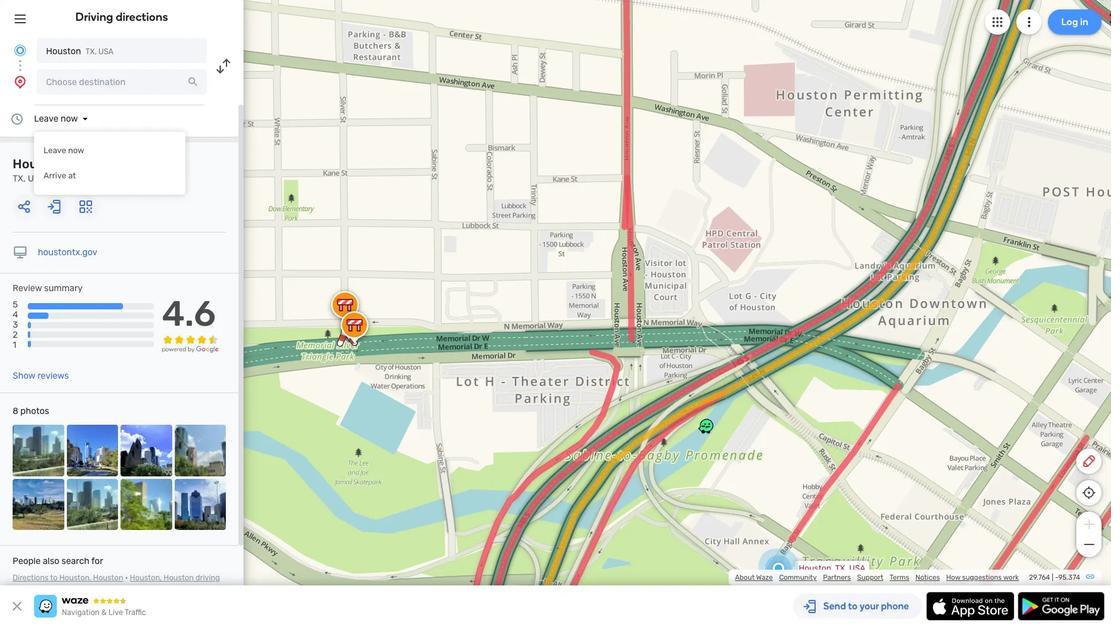Task type: describe. For each thing, give the bounding box(es) containing it.
to
[[50, 574, 58, 583]]

leave now option
[[34, 138, 186, 163]]

5 4 3 2 1
[[13, 300, 18, 351]]

zoom out image
[[1081, 538, 1097, 553]]

image 7 of houston, houston image
[[121, 479, 172, 531]]

people also search for
[[13, 557, 103, 567]]

3
[[13, 320, 18, 331]]

houston, down search
[[59, 574, 91, 583]]

terms link
[[890, 574, 909, 583]]

how suggestions work link
[[947, 574, 1019, 583]]

houstontx.gov link
[[38, 247, 97, 258]]

support
[[857, 574, 884, 583]]

support link
[[857, 574, 884, 583]]

leave now inside "option"
[[44, 146, 84, 155]]

&
[[101, 609, 107, 618]]

2
[[13, 330, 18, 341]]

houston inside houston, houston opening hours
[[189, 586, 219, 595]]

0 vertical spatial now
[[61, 114, 78, 124]]

x image
[[9, 600, 25, 615]]

houston inside houston, houston driving directions
[[164, 574, 194, 583]]

houston, houston address link
[[54, 586, 148, 595]]

1 horizontal spatial directions
[[116, 10, 168, 24]]

waze
[[756, 574, 773, 583]]

image 4 of houston, houston image
[[175, 425, 226, 477]]

houston, for houston, tx, usa
[[799, 564, 834, 574]]

work
[[1004, 574, 1019, 583]]

arrive
[[44, 171, 66, 181]]

houston, for houston, houston driving directions
[[130, 574, 162, 583]]

for
[[91, 557, 103, 567]]

houston, houston opening hours link
[[13, 586, 219, 606]]

directions to houston, houston link
[[13, 574, 123, 583]]

link image
[[1086, 572, 1096, 583]]

houston, houston driving directions link
[[13, 574, 220, 595]]

driving
[[196, 574, 220, 583]]

directions inside houston, houston driving directions
[[13, 586, 48, 595]]

image 6 of houston, houston image
[[67, 479, 118, 531]]

show
[[13, 371, 35, 382]]

live
[[109, 609, 123, 618]]

show reviews
[[13, 371, 69, 382]]

image 2 of houston, houston image
[[67, 425, 118, 477]]

8 photos
[[13, 407, 49, 417]]

arrive at option
[[34, 163, 186, 189]]

driving
[[75, 10, 113, 24]]

address
[[120, 586, 148, 595]]

29.764 | -95.374
[[1029, 574, 1081, 583]]

8
[[13, 407, 18, 417]]

2 horizontal spatial usa
[[849, 564, 866, 574]]

1
[[13, 340, 16, 351]]

about waze community partners support terms notices how suggestions work
[[735, 574, 1019, 583]]

community link
[[779, 574, 817, 583]]

current location image
[[13, 43, 28, 58]]

also
[[43, 557, 59, 567]]

Choose destination text field
[[37, 69, 207, 95]]

4.6
[[162, 294, 216, 335]]

notices link
[[916, 574, 940, 583]]

0 vertical spatial leave
[[34, 114, 58, 124]]

suggestions
[[963, 574, 1002, 583]]

houston, for houston, houston opening hours
[[155, 586, 187, 595]]

29.764
[[1029, 574, 1050, 583]]

houstontx.gov
[[38, 247, 97, 258]]

0 vertical spatial tx,
[[86, 47, 97, 56]]

image 8 of houston, houston image
[[175, 479, 226, 531]]



Task type: vqa. For each thing, say whether or not it's contained in the screenshot.
the Terms
yes



Task type: locate. For each thing, give the bounding box(es) containing it.
4
[[13, 310, 18, 321]]

usa up support
[[849, 564, 866, 574]]

1 vertical spatial houston tx, usa
[[13, 157, 65, 184]]

houston, up address
[[130, 574, 162, 583]]

people
[[13, 557, 41, 567]]

0 horizontal spatial directions
[[13, 586, 48, 595]]

photos
[[20, 407, 49, 417]]

houston, houston address
[[54, 586, 148, 595]]

tx, up "partners" link
[[835, 564, 847, 574]]

2 horizontal spatial tx,
[[835, 564, 847, 574]]

at
[[68, 171, 76, 181]]

houston, inside houston, houston driving directions
[[130, 574, 162, 583]]

now
[[61, 114, 78, 124], [68, 146, 84, 155]]

tx,
[[86, 47, 97, 56], [13, 174, 26, 184], [835, 564, 847, 574]]

houston, inside houston, houston opening hours
[[155, 586, 187, 595]]

about waze link
[[735, 574, 773, 583]]

0 vertical spatial leave now
[[34, 114, 78, 124]]

2 vertical spatial usa
[[849, 564, 866, 574]]

1 vertical spatial directions
[[13, 586, 48, 595]]

reviews
[[37, 371, 69, 382]]

summary
[[44, 283, 83, 294]]

|
[[1052, 574, 1054, 583]]

1 horizontal spatial usa
[[98, 47, 114, 56]]

houston,
[[799, 564, 834, 574], [59, 574, 91, 583], [130, 574, 162, 583], [54, 586, 86, 595], [155, 586, 187, 595]]

houston, for houston, houston address
[[54, 586, 86, 595]]

image 1 of houston, houston image
[[13, 425, 64, 477]]

community
[[779, 574, 817, 583]]

now up at
[[68, 146, 84, 155]]

partners
[[823, 574, 851, 583]]

directions
[[13, 574, 48, 583]]

usa up the choose destination text field
[[98, 47, 114, 56]]

houston tx, usa left at
[[13, 157, 65, 184]]

tx, left arrive
[[13, 174, 26, 184]]

now inside leave now "option"
[[68, 146, 84, 155]]

houston, up community
[[799, 564, 834, 574]]

zoom in image
[[1081, 518, 1097, 533]]

0 vertical spatial directions
[[116, 10, 168, 24]]

0 vertical spatial houston tx, usa
[[46, 46, 114, 57]]

5
[[13, 300, 18, 311]]

now up leave now "option"
[[61, 114, 78, 124]]

directions to houston, houston
[[13, 574, 123, 583]]

traffic
[[125, 609, 146, 618]]

notices
[[916, 574, 940, 583]]

houston, down directions to houston, houston link at the left bottom
[[54, 586, 86, 595]]

1 vertical spatial usa
[[28, 174, 45, 184]]

pencil image
[[1082, 454, 1097, 470]]

search
[[62, 557, 89, 567]]

houston tx, usa
[[46, 46, 114, 57], [13, 157, 65, 184]]

houston, houston driving directions
[[13, 574, 220, 595]]

about
[[735, 574, 755, 583]]

computer image
[[13, 246, 28, 261]]

terms
[[890, 574, 909, 583]]

directions down directions
[[13, 586, 48, 595]]

1 vertical spatial now
[[68, 146, 84, 155]]

0 horizontal spatial usa
[[28, 174, 45, 184]]

houston, right address
[[155, 586, 187, 595]]

houston, houston opening hours
[[13, 586, 219, 606]]

leave now up arrive at
[[44, 146, 84, 155]]

usa
[[98, 47, 114, 56], [28, 174, 45, 184], [849, 564, 866, 574]]

leave right clock 'icon'
[[34, 114, 58, 124]]

clock image
[[9, 112, 25, 127]]

leave
[[34, 114, 58, 124], [44, 146, 66, 155]]

opening
[[13, 597, 41, 606]]

driving directions
[[75, 10, 168, 24]]

0 vertical spatial usa
[[98, 47, 114, 56]]

arrive at
[[44, 171, 76, 181]]

leave now right clock 'icon'
[[34, 114, 78, 124]]

location image
[[13, 74, 28, 90]]

review summary
[[13, 283, 83, 294]]

navigation
[[62, 609, 100, 618]]

houston
[[46, 46, 81, 57], [13, 157, 65, 172], [93, 574, 123, 583], [164, 574, 194, 583], [88, 586, 118, 595], [189, 586, 219, 595]]

image 3 of houston, houston image
[[121, 425, 172, 477]]

how
[[947, 574, 961, 583]]

houston tx, usa down driving
[[46, 46, 114, 57]]

partners link
[[823, 574, 851, 583]]

0 horizontal spatial tx,
[[13, 174, 26, 184]]

1 vertical spatial tx,
[[13, 174, 26, 184]]

leave up arrive
[[44, 146, 66, 155]]

leave now
[[34, 114, 78, 124], [44, 146, 84, 155]]

leave inside "option"
[[44, 146, 66, 155]]

95.374
[[1059, 574, 1081, 583]]

1 vertical spatial leave now
[[44, 146, 84, 155]]

-
[[1055, 574, 1059, 583]]

houston, tx, usa
[[799, 564, 866, 574]]

directions right driving
[[116, 10, 168, 24]]

2 vertical spatial tx,
[[835, 564, 847, 574]]

hours
[[43, 597, 63, 606]]

1 vertical spatial leave
[[44, 146, 66, 155]]

review
[[13, 283, 42, 294]]

directions
[[116, 10, 168, 24], [13, 586, 48, 595]]

navigation & live traffic
[[62, 609, 146, 618]]

image 5 of houston, houston image
[[13, 479, 64, 531]]

usa left at
[[28, 174, 45, 184]]

1 horizontal spatial tx,
[[86, 47, 97, 56]]

tx, down driving
[[86, 47, 97, 56]]



